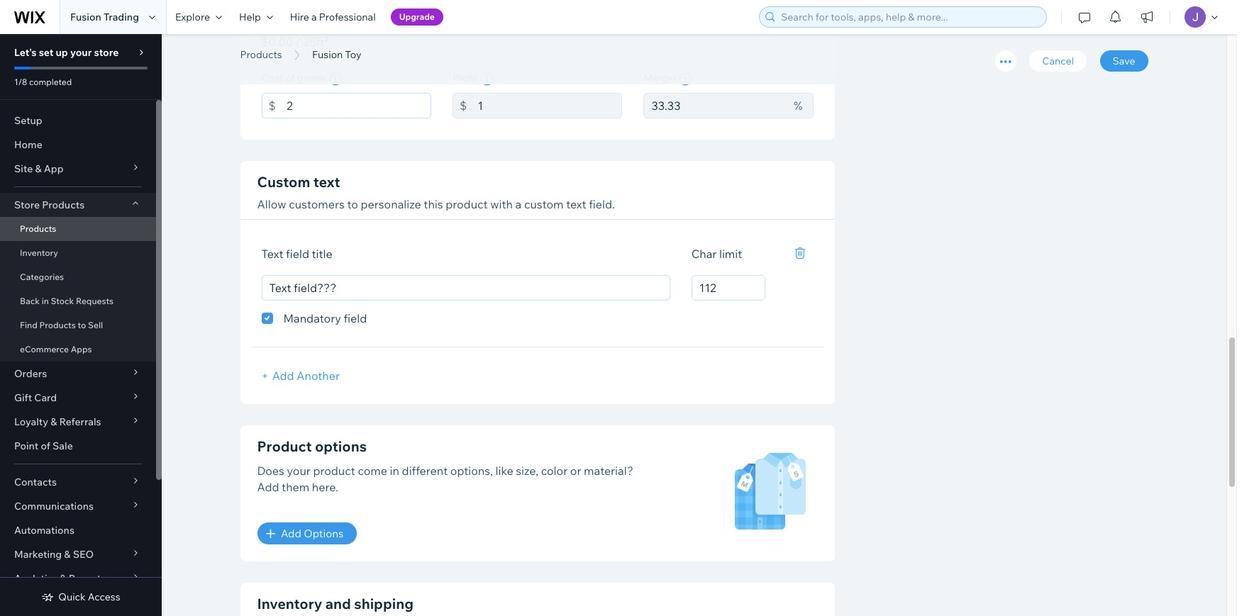 Task type: locate. For each thing, give the bounding box(es) containing it.
inventory for inventory
[[20, 248, 58, 258]]

products link inside fusion toy form
[[233, 48, 289, 62]]

1 horizontal spatial product
[[446, 197, 488, 211]]

1 horizontal spatial of
[[285, 72, 295, 84]]

a right hire
[[311, 11, 317, 23]]

margin
[[644, 72, 676, 84]]

products up ecommerce apps at left bottom
[[39, 320, 76, 331]]

1 vertical spatial inventory
[[257, 596, 322, 613]]

communications
[[14, 500, 94, 513]]

setup link
[[0, 109, 156, 133]]

of for goods
[[285, 72, 295, 84]]

0 horizontal spatial your
[[70, 46, 92, 59]]

mandatory field
[[283, 312, 367, 326]]

upgrade
[[399, 11, 435, 22]]

allow
[[257, 197, 286, 211]]

& right site
[[35, 162, 42, 175]]

your up them at the bottom
[[287, 464, 311, 478]]

analytics & reports button
[[0, 567, 156, 591]]

info tooltip image for cost of goods
[[329, 73, 342, 86]]

of left "sale"
[[41, 440, 50, 453]]

1 vertical spatial your
[[287, 464, 311, 478]]

1 info tooltip image from the left
[[329, 73, 342, 86]]

add right plus xs image
[[281, 527, 301, 541]]

goods
[[297, 72, 326, 84]]

sidebar element
[[0, 34, 162, 616]]

product up here.
[[313, 464, 355, 478]]

e.g., "What would you like engraved on your watch?" text field
[[261, 276, 670, 301]]

/
[[296, 35, 301, 49]]

1 $ from the left
[[269, 99, 276, 113]]

0 horizontal spatial in
[[42, 296, 49, 306]]

1 vertical spatial a
[[515, 197, 522, 211]]

none text field inside fusion toy form
[[478, 93, 622, 119]]

title
[[312, 247, 333, 261]]

None text field
[[287, 93, 431, 119], [644, 93, 787, 119], [287, 93, 431, 119], [644, 93, 787, 119]]

info tooltip image right goods
[[329, 73, 342, 86]]

fusion toy form
[[162, 0, 1237, 616]]

text
[[261, 247, 283, 261]]

this
[[424, 197, 443, 211]]

char limit
[[691, 247, 742, 261]]

1 horizontal spatial $
[[460, 99, 467, 113]]

char
[[691, 247, 717, 261]]

0 horizontal spatial info tooltip image
[[329, 73, 342, 86]]

& for loyalty
[[50, 416, 57, 428]]

text left field.
[[566, 197, 586, 211]]

info tooltip image right margin
[[679, 73, 692, 86]]

find products to sell
[[20, 320, 103, 331]]

a right with
[[515, 197, 522, 211]]

of right cost
[[285, 72, 295, 84]]

does your product come in different options, like size, color or material? add them here.
[[257, 464, 633, 494]]

loyalty & referrals button
[[0, 410, 156, 434]]

None number field
[[691, 276, 766, 301]]

quick access button
[[41, 591, 120, 604]]

point of sale link
[[0, 434, 156, 458]]

0 horizontal spatial of
[[41, 440, 50, 453]]

let's set up your store
[[14, 46, 119, 59]]

loyalty
[[14, 416, 48, 428]]

1 horizontal spatial your
[[287, 464, 311, 478]]

1 horizontal spatial info tooltip image
[[679, 73, 692, 86]]

0 horizontal spatial inventory
[[20, 248, 58, 258]]

info tooltip image
[[481, 73, 494, 86]]

in
[[42, 296, 49, 306], [390, 464, 399, 478]]

1 horizontal spatial products link
[[233, 48, 289, 62]]

card
[[34, 392, 57, 404]]

setup
[[14, 114, 42, 127]]

0 vertical spatial to
[[347, 197, 358, 211]]

a inside custom text allow customers to personalize this product with a custom text field.
[[515, 197, 522, 211]]

referrals
[[59, 416, 101, 428]]

add inside 'button'
[[281, 527, 301, 541]]

1 vertical spatial to
[[78, 320, 86, 331]]

your right up
[[70, 46, 92, 59]]

marketing & seo
[[14, 548, 94, 561]]

products link down store products
[[0, 217, 156, 241]]

products up cost
[[240, 48, 282, 61]]

product right this
[[446, 197, 488, 211]]

material?
[[584, 464, 633, 478]]

0 vertical spatial product
[[446, 197, 488, 211]]

0 vertical spatial inventory
[[20, 248, 58, 258]]

text field title
[[261, 247, 333, 261]]

like
[[496, 464, 513, 478]]

toy
[[327, 31, 370, 62], [345, 48, 361, 61]]

info tooltip image
[[329, 73, 342, 86], [679, 73, 692, 86]]

1 vertical spatial add
[[257, 480, 279, 494]]

inventory inside sidebar element
[[20, 248, 58, 258]]

cancel button
[[1030, 50, 1087, 72]]

products link
[[233, 48, 289, 62], [0, 217, 156, 241]]

inventory up categories
[[20, 248, 58, 258]]

1 vertical spatial in
[[390, 464, 399, 478]]

add left another
[[272, 369, 294, 383]]

store products
[[14, 199, 85, 211]]

add
[[272, 369, 294, 383], [257, 480, 279, 494], [281, 527, 301, 541]]

0 horizontal spatial to
[[78, 320, 86, 331]]

add down does
[[257, 480, 279, 494]]

set
[[39, 46, 53, 59]]

inventory left and
[[257, 596, 322, 613]]

in right come
[[390, 464, 399, 478]]

& right loyalty
[[50, 416, 57, 428]]

access
[[88, 591, 120, 604]]

$ down cost
[[269, 99, 276, 113]]

&
[[35, 162, 42, 175], [50, 416, 57, 428], [64, 548, 71, 561], [60, 572, 66, 585]]

add inside does your product come in different options, like size, color or material? add them here.
[[257, 480, 279, 494]]

2 vertical spatial add
[[281, 527, 301, 541]]

0 vertical spatial text
[[313, 173, 340, 191]]

store
[[94, 46, 119, 59]]

site
[[14, 162, 33, 175]]

1 horizontal spatial field
[[344, 312, 367, 326]]

0 vertical spatial in
[[42, 296, 49, 306]]

field right mandatory
[[344, 312, 367, 326]]

product
[[446, 197, 488, 211], [313, 464, 355, 478]]

1 horizontal spatial inventory
[[257, 596, 322, 613]]

& inside dropdown button
[[35, 162, 42, 175]]

of inside sidebar element
[[41, 440, 50, 453]]

0 vertical spatial field
[[286, 247, 309, 261]]

back
[[20, 296, 40, 306]]

0 horizontal spatial field
[[286, 247, 309, 261]]

different
[[402, 464, 448, 478]]

1 vertical spatial text
[[566, 197, 586, 211]]

1 horizontal spatial text
[[566, 197, 586, 211]]

or
[[570, 464, 581, 478]]

options
[[304, 527, 344, 541]]

products link up cost
[[233, 48, 289, 62]]

help
[[239, 11, 261, 23]]

1 vertical spatial field
[[344, 312, 367, 326]]

fusion toy up goods
[[312, 48, 361, 61]]

size,
[[516, 464, 539, 478]]

hire a professional
[[290, 11, 376, 23]]

communications button
[[0, 494, 156, 519]]

$0.00 / 25ft²
[[261, 35, 329, 49]]

a
[[311, 11, 317, 23], [515, 197, 522, 211]]

text up customers
[[313, 173, 340, 191]]

products right the store
[[42, 199, 85, 211]]

1 vertical spatial products link
[[0, 217, 156, 241]]

site & app
[[14, 162, 64, 175]]

add for add another
[[272, 369, 294, 383]]

professional
[[319, 11, 376, 23]]

automations link
[[0, 519, 156, 543]]

0 vertical spatial of
[[285, 72, 295, 84]]

0 horizontal spatial a
[[311, 11, 317, 23]]

text
[[313, 173, 340, 191], [566, 197, 586, 211]]

back in stock requests link
[[0, 289, 156, 314]]

to
[[347, 197, 358, 211], [78, 320, 86, 331]]

inventory
[[20, 248, 58, 258], [257, 596, 322, 613]]

inventory inside fusion toy form
[[257, 596, 322, 613]]

fusion left trading
[[70, 11, 101, 23]]

field left title
[[286, 247, 309, 261]]

find products to sell link
[[0, 314, 156, 338]]

0 horizontal spatial $
[[269, 99, 276, 113]]

1 vertical spatial of
[[41, 440, 50, 453]]

& up quick
[[60, 572, 66, 585]]

ecommerce apps link
[[0, 338, 156, 362]]

$ down profit
[[460, 99, 467, 113]]

info tooltip image for margin
[[679, 73, 692, 86]]

1 vertical spatial product
[[313, 464, 355, 478]]

1 horizontal spatial to
[[347, 197, 358, 211]]

& left seo
[[64, 548, 71, 561]]

1/8 completed
[[14, 77, 72, 87]]

None text field
[[478, 93, 622, 119]]

field for text
[[286, 247, 309, 261]]

app
[[44, 162, 64, 175]]

custom
[[524, 197, 564, 211]]

0 vertical spatial products link
[[233, 48, 289, 62]]

loyalty & referrals
[[14, 416, 101, 428]]

1 horizontal spatial a
[[515, 197, 522, 211]]

fusion toy down hire
[[240, 31, 370, 62]]

home
[[14, 138, 42, 151]]

0 vertical spatial add
[[272, 369, 294, 383]]

marketing
[[14, 548, 62, 561]]

2 info tooltip image from the left
[[679, 73, 692, 86]]

to right customers
[[347, 197, 358, 211]]

explore
[[175, 11, 210, 23]]

of inside fusion toy form
[[285, 72, 295, 84]]

ecommerce apps
[[20, 344, 92, 355]]

orders button
[[0, 362, 156, 386]]

to left sell
[[78, 320, 86, 331]]

in right back at top left
[[42, 296, 49, 306]]

0 vertical spatial your
[[70, 46, 92, 59]]

0 horizontal spatial product
[[313, 464, 355, 478]]

& for site
[[35, 162, 42, 175]]

1 horizontal spatial in
[[390, 464, 399, 478]]

in inside sidebar element
[[42, 296, 49, 306]]



Task type: vqa. For each thing, say whether or not it's contained in the screenshot.
the Cards
no



Task type: describe. For each thing, give the bounding box(es) containing it.
gift card
[[14, 392, 57, 404]]

completed
[[29, 77, 72, 87]]

let's
[[14, 46, 37, 59]]

products inside dropdown button
[[42, 199, 85, 211]]

& for marketing
[[64, 548, 71, 561]]

field for mandatory
[[344, 312, 367, 326]]

back in stock requests
[[20, 296, 114, 306]]

profit
[[453, 72, 478, 84]]

inventory link
[[0, 241, 156, 265]]

none number field inside fusion toy form
[[691, 276, 766, 301]]

sell
[[88, 320, 103, 331]]

to inside sidebar element
[[78, 320, 86, 331]]

add options
[[281, 527, 344, 541]]

come
[[358, 464, 387, 478]]

analytics & reports
[[14, 572, 106, 585]]

contacts button
[[0, 470, 156, 494]]

custom
[[257, 173, 310, 191]]

point
[[14, 440, 39, 453]]

fusion up cost
[[240, 31, 321, 62]]

cancel
[[1042, 55, 1074, 67]]

hire a professional link
[[282, 0, 384, 34]]

home link
[[0, 133, 156, 157]]

limit
[[719, 247, 742, 261]]

shipping
[[354, 596, 414, 613]]

cost
[[261, 72, 283, 84]]

product inside custom text allow customers to personalize this product with a custom text field.
[[446, 197, 488, 211]]

save button
[[1100, 50, 1148, 72]]

$0.00
[[261, 35, 293, 49]]

reports
[[69, 572, 106, 585]]

field.
[[589, 197, 615, 211]]

product inside does your product come in different options, like size, color or material? add them here.
[[313, 464, 355, 478]]

up
[[56, 46, 68, 59]]

add another button
[[261, 369, 340, 383]]

site & app button
[[0, 157, 156, 181]]

contacts
[[14, 476, 57, 489]]

customers
[[289, 197, 345, 211]]

plus xs image
[[266, 530, 275, 539]]

%
[[794, 99, 803, 113]]

of for sale
[[41, 440, 50, 453]]

add options button
[[257, 523, 356, 545]]

products down the store
[[20, 223, 56, 234]]

seo
[[73, 548, 94, 561]]

store
[[14, 199, 40, 211]]

options,
[[450, 464, 493, 478]]

fusion trading
[[70, 11, 139, 23]]

them
[[282, 480, 309, 494]]

& for analytics
[[60, 572, 66, 585]]

product options
[[257, 438, 367, 456]]

fusion up goods
[[312, 48, 343, 61]]

categories
[[20, 272, 64, 282]]

gift card button
[[0, 386, 156, 410]]

hire
[[290, 11, 309, 23]]

add another
[[272, 369, 340, 383]]

options
[[315, 438, 367, 456]]

orders
[[14, 367, 47, 380]]

with
[[490, 197, 513, 211]]

in inside does your product come in different options, like size, color or material? add them here.
[[390, 464, 399, 478]]

categories link
[[0, 265, 156, 289]]

product
[[257, 438, 312, 456]]

your inside does your product come in different options, like size, color or material? add them here.
[[287, 464, 311, 478]]

inventory and shipping
[[257, 596, 414, 613]]

2 $ from the left
[[460, 99, 467, 113]]

gift
[[14, 392, 32, 404]]

ecommerce
[[20, 344, 69, 355]]

1/8
[[14, 77, 27, 87]]

your inside sidebar element
[[70, 46, 92, 59]]

add for add options
[[281, 527, 301, 541]]

inventory for inventory and shipping
[[257, 596, 322, 613]]

25ft²
[[303, 35, 329, 49]]

does
[[257, 464, 284, 478]]

Search for tools, apps, help & more... field
[[777, 7, 1042, 27]]

stock
[[51, 296, 74, 306]]

here.
[[312, 480, 338, 494]]

delete icon image
[[795, 248, 805, 259]]

another
[[297, 369, 340, 383]]

analytics
[[14, 572, 58, 585]]

mandatory
[[283, 312, 341, 326]]

to inside custom text allow customers to personalize this product with a custom text field.
[[347, 197, 358, 211]]

quick access
[[58, 591, 120, 604]]

personalize
[[361, 197, 421, 211]]

products inside fusion toy form
[[240, 48, 282, 61]]

0 horizontal spatial text
[[313, 173, 340, 191]]

apps
[[71, 344, 92, 355]]

0 vertical spatial a
[[311, 11, 317, 23]]

cost of goods
[[261, 72, 326, 84]]

save
[[1113, 55, 1135, 67]]

0 horizontal spatial products link
[[0, 217, 156, 241]]

help button
[[231, 0, 282, 34]]



